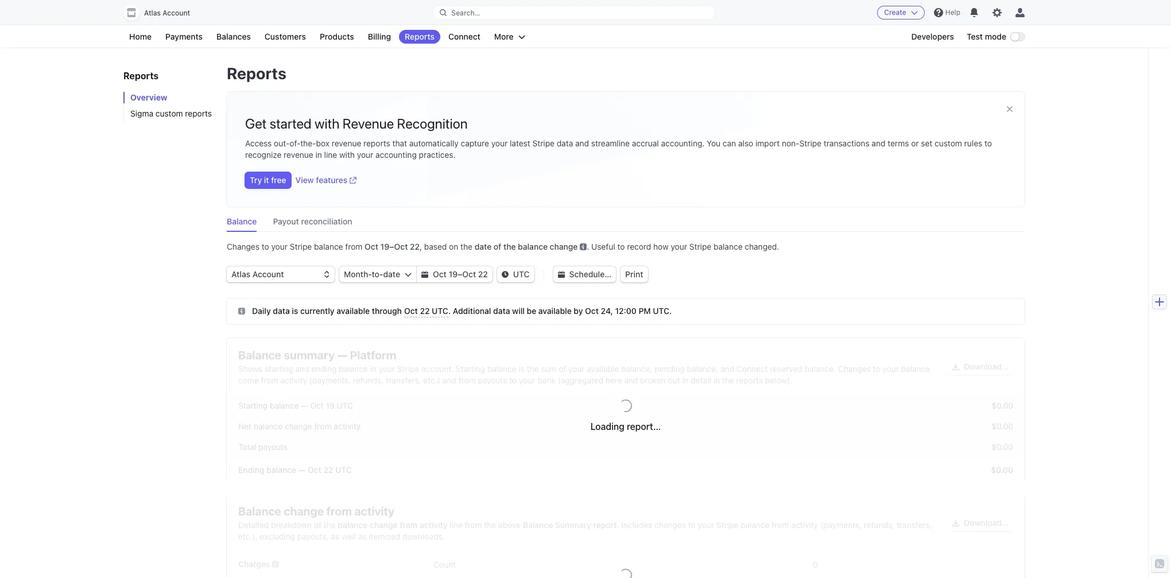 Task type: vqa. For each thing, say whether or not it's contained in the screenshot.
Below).
yes



Task type: locate. For each thing, give the bounding box(es) containing it.
2 download… from the top
[[965, 518, 1009, 528]]

19 up net balance change from activity
[[326, 401, 335, 411]]

view features link
[[296, 175, 357, 186]]

month-
[[344, 269, 372, 279]]

1 horizontal spatial line
[[450, 520, 463, 530]]

(payments,
[[310, 376, 351, 385], [821, 520, 862, 530]]

0 vertical spatial 19
[[381, 242, 390, 252]]

1 vertical spatial with
[[339, 150, 355, 160]]

22 left 'based' at top left
[[410, 242, 420, 252]]

1 horizontal spatial changes
[[839, 364, 871, 374]]

etc.)
[[424, 376, 441, 385]]

(payments, inside . includes changes to your stripe balance from activity (payments, refunds, transfers, etc.), excluding payouts, as well as itemized downloads.
[[821, 520, 862, 530]]

activity up 0
[[792, 520, 819, 530]]

$0.00
[[992, 401, 1014, 411], [992, 422, 1014, 431], [992, 442, 1014, 452], [992, 465, 1014, 475]]

in right out
[[683, 376, 689, 385]]

,
[[420, 242, 422, 252]]

download… for balance summary — platform
[[965, 362, 1009, 372]]

etc.),
[[238, 532, 258, 542]]

to inside . includes changes to your stripe balance from activity (payments, refunds, transfers, etc.), excluding payouts, as well as itemized downloads.
[[689, 520, 696, 530]]

reports up overview
[[124, 71, 159, 81]]

starting
[[456, 364, 486, 374], [238, 401, 268, 411]]

0 vertical spatial (payments,
[[310, 376, 351, 385]]

platform
[[350, 349, 397, 362]]

balances link
[[211, 30, 257, 44]]

1 vertical spatial —
[[301, 401, 308, 411]]

balance, up broken
[[622, 364, 653, 374]]

1 vertical spatial changes
[[839, 364, 871, 374]]

balance inside tab list
[[227, 217, 257, 226]]

pm
[[639, 306, 651, 316]]

1 vertical spatial line
[[450, 520, 463, 530]]

2 download… button from the top
[[949, 515, 1014, 531]]

to right rules
[[985, 138, 993, 148]]

is left sum
[[519, 364, 525, 374]]

— for starting balance —
[[301, 401, 308, 411]]

reports down overview link
[[185, 109, 212, 118]]

payouts inside row
[[259, 442, 288, 452]]

summary
[[555, 520, 592, 530]]

12:00
[[616, 306, 637, 316]]

1 horizontal spatial starting
[[456, 364, 486, 374]]

date right 'on'
[[475, 242, 492, 252]]

download… button for balance summary — platform
[[949, 359, 1014, 375]]

2 horizontal spatial available
[[587, 364, 619, 374]]

1 horizontal spatial balance,
[[687, 364, 719, 374]]

of up utc button
[[494, 242, 502, 252]]

the up utc button
[[504, 242, 516, 252]]

help
[[946, 8, 961, 17]]

1 vertical spatial of
[[559, 364, 567, 374]]

with up features
[[339, 150, 355, 160]]

revenue
[[343, 115, 394, 132]]

1 horizontal spatial as
[[358, 532, 367, 542]]

changes right balance.
[[839, 364, 871, 374]]

svg image inside month-to-date popup button
[[405, 271, 412, 278]]

change
[[550, 242, 578, 252], [285, 422, 312, 431], [284, 505, 324, 518], [370, 520, 398, 530]]

in down box
[[316, 150, 322, 160]]

balance up the shows
[[238, 349, 281, 362]]

1 vertical spatial download… button
[[949, 515, 1014, 531]]

stripe inside balance summary — platform shows starting and ending balance in your stripe account. starting balance is the sum of your available balance, pending balance, and connect reserved balance. changes to your balance come from activity (payments, refunds, transfers, etc.) and from payouts to your bank (aggregated here and broken out in detail in the reports below).
[[397, 364, 420, 374]]

2 horizontal spatial .
[[617, 520, 620, 530]]

refunds, inside . includes changes to your stripe balance from activity (payments, refunds, transfers, etc.), excluding payouts, as well as itemized downloads.
[[864, 520, 895, 530]]

1 row from the top
[[227, 396, 1025, 416]]

custom down overview link
[[156, 109, 183, 118]]

0 horizontal spatial .
[[449, 306, 451, 316]]

2 horizontal spatial of
[[559, 364, 567, 374]]

recognize
[[245, 150, 282, 160]]

mode
[[986, 32, 1007, 41]]

19 up to-
[[381, 242, 390, 252]]

from inside . includes changes to your stripe balance from activity (payments, refunds, transfers, etc.), excluding payouts, as well as itemized downloads.
[[772, 520, 790, 530]]

0 vertical spatial revenue
[[332, 138, 362, 148]]

connect link
[[443, 30, 486, 44]]

sigma custom reports
[[130, 109, 212, 118]]

2 vertical spatial 19
[[326, 401, 335, 411]]

0 horizontal spatial payouts
[[259, 442, 288, 452]]

1 vertical spatial starting
[[238, 401, 268, 411]]

0 horizontal spatial custom
[[156, 109, 183, 118]]

your
[[492, 138, 508, 148], [357, 150, 374, 160], [271, 242, 288, 252], [671, 242, 688, 252], [379, 364, 395, 374], [569, 364, 585, 374], [883, 364, 900, 374], [519, 376, 536, 385], [698, 520, 715, 530]]

svg image
[[502, 271, 509, 278], [558, 271, 565, 278], [953, 364, 960, 371]]

print
[[626, 269, 644, 279]]

connect down search…
[[449, 32, 481, 41]]

data right the latest
[[557, 138, 573, 148]]

get started with revenue recognition
[[245, 115, 468, 132]]

1 horizontal spatial .
[[587, 242, 590, 252]]

balance, up detail on the right bottom
[[687, 364, 719, 374]]

stripe up 0 "cell"
[[717, 520, 739, 530]]

reports inside reports link
[[405, 32, 435, 41]]

22 up balance change from activity
[[324, 465, 333, 475]]

available left by
[[539, 306, 572, 316]]

currently
[[300, 306, 335, 316]]

create button
[[878, 6, 925, 20]]

1 horizontal spatial of
[[494, 242, 502, 252]]

test
[[967, 32, 983, 41]]

1 download… from the top
[[965, 362, 1009, 372]]

0 horizontal spatial svg image
[[502, 271, 509, 278]]

svg image
[[405, 271, 412, 278], [422, 271, 429, 278], [238, 308, 245, 315], [953, 520, 960, 527]]

grid
[[227, 396, 1025, 483]]

reports
[[185, 109, 212, 118], [364, 138, 390, 148], [737, 376, 763, 385]]

grid containing starting balance —
[[227, 396, 1025, 483]]

utc down 'date of the balance change'
[[513, 269, 530, 279]]

row
[[227, 396, 1025, 416], [227, 416, 1025, 437], [227, 437, 1025, 458], [227, 458, 1025, 483], [227, 552, 1025, 577], [227, 577, 1025, 578]]

1 as from the left
[[331, 532, 340, 542]]

0 vertical spatial download…
[[965, 362, 1009, 372]]

0 horizontal spatial starting
[[238, 401, 268, 411]]

2 row from the top
[[227, 416, 1025, 437]]

0 vertical spatial date
[[475, 242, 492, 252]]

starting right account.
[[456, 364, 486, 374]]

record
[[627, 242, 652, 252]]

utc.
[[653, 306, 672, 316]]

balance,
[[622, 364, 653, 374], [687, 364, 719, 374]]

date right month-
[[383, 269, 400, 279]]

Search… search field
[[433, 5, 716, 20]]

1 horizontal spatial is
[[519, 364, 525, 374]]

. for useful
[[587, 242, 590, 252]]

0 vertical spatial starting
[[456, 364, 486, 374]]

non-
[[782, 138, 800, 148]]

stripe right the latest
[[533, 138, 555, 148]]

– down 'on'
[[458, 269, 463, 279]]

1 vertical spatial custom
[[935, 138, 963, 148]]

0 vertical spatial download… button
[[949, 359, 1014, 375]]

transfers, inside . includes changes to your stripe balance from activity (payments, refunds, transfers, etc.), excluding payouts, as well as itemized downloads.
[[897, 520, 933, 530]]

balance down try
[[227, 217, 257, 226]]

0 vertical spatial transfers,
[[386, 376, 421, 385]]

row containing net balance change from activity
[[227, 416, 1025, 437]]

0 vertical spatial –
[[390, 242, 394, 252]]

through
[[372, 306, 402, 316]]

line down box
[[324, 150, 337, 160]]

line inside 'access out-of-the-box revenue reports that automatically capture your latest stripe data and streamline accrual accounting. you can also import non-stripe transactions and terms or set custom rules to recognize revenue in line with your accounting practices.'
[[324, 150, 337, 160]]

come
[[238, 376, 259, 385]]

22 right through
[[420, 306, 430, 316]]

1 horizontal spatial svg image
[[558, 271, 565, 278]]

reports loading completed element
[[227, 92, 1025, 578]]

0 vertical spatial of
[[494, 242, 502, 252]]

activity down 'starting'
[[280, 376, 307, 385]]

1 vertical spatial reports
[[364, 138, 390, 148]]

reports down the balances link
[[227, 64, 287, 83]]

download… button for balance change from activity
[[949, 515, 1014, 531]]

– left ,
[[390, 242, 394, 252]]

stripe left transactions
[[800, 138, 822, 148]]

of right sum
[[559, 364, 567, 374]]

access out-of-the-box revenue reports that automatically capture your latest stripe data and streamline accrual accounting. you can also import non-stripe transactions and terms or set custom rules to recognize revenue in line with your accounting practices.
[[245, 138, 993, 160]]

of
[[494, 242, 502, 252], [559, 364, 567, 374], [314, 520, 322, 530]]

1 horizontal spatial connect
[[737, 364, 768, 374]]

line up count
[[450, 520, 463, 530]]

svg image for utc
[[502, 271, 509, 278]]

overview link
[[124, 92, 215, 103]]

balance up "detailed"
[[238, 505, 281, 518]]

starting up the net
[[238, 401, 268, 411]]

1 horizontal spatial data
[[493, 306, 510, 316]]

svg image inside utc button
[[502, 271, 509, 278]]

svg image inside schedule… button
[[558, 271, 565, 278]]

oct up net balance change from activity
[[310, 401, 324, 411]]

set
[[922, 138, 933, 148]]

revenue down of-
[[284, 150, 314, 160]]

22
[[410, 242, 420, 252], [478, 269, 488, 279], [420, 306, 430, 316], [324, 465, 333, 475]]

4 row from the top
[[227, 458, 1025, 483]]

daily
[[252, 306, 271, 316]]

— down net balance change from activity
[[299, 465, 306, 475]]

0 horizontal spatial as
[[331, 532, 340, 542]]

2 as from the left
[[358, 532, 367, 542]]

available up here
[[587, 364, 619, 374]]

report
[[594, 520, 617, 530]]

date
[[475, 242, 492, 252], [383, 269, 400, 279]]

broken
[[641, 376, 666, 385]]

0 vertical spatial .
[[587, 242, 590, 252]]

1 horizontal spatial transfers,
[[897, 520, 933, 530]]

payouts inside balance summary — platform shows starting and ending balance in your stripe account. starting balance is the sum of your available balance, pending balance, and connect reserved balance. changes to your balance come from activity (payments, refunds, transfers, etc.) and from payouts to your bank (aggregated here and broken out in detail in the reports below).
[[478, 376, 507, 385]]

how
[[654, 242, 669, 252]]

balance
[[314, 242, 343, 252], [518, 242, 548, 252], [714, 242, 743, 252], [339, 364, 368, 374], [488, 364, 517, 374], [902, 364, 931, 374], [270, 401, 299, 411], [254, 422, 283, 431], [267, 465, 296, 475], [338, 520, 368, 530], [741, 520, 770, 530]]

0 vertical spatial —
[[337, 349, 348, 362]]

19 down 'on'
[[449, 269, 458, 279]]

is left currently
[[292, 306, 298, 316]]

transfers,
[[386, 376, 421, 385], [897, 520, 933, 530]]

total
[[238, 442, 256, 452]]

—
[[337, 349, 348, 362], [301, 401, 308, 411], [299, 465, 306, 475]]

to down balance link
[[262, 242, 269, 252]]

— left platform
[[337, 349, 348, 362]]

3 row from the top
[[227, 437, 1025, 458]]

oct down 'based' at top left
[[433, 269, 447, 279]]

account.
[[422, 364, 454, 374]]

2 horizontal spatial svg image
[[953, 364, 960, 371]]

oct
[[365, 242, 379, 252], [394, 242, 408, 252], [433, 269, 447, 279], [463, 269, 476, 279], [404, 306, 418, 316], [585, 306, 599, 316], [310, 401, 324, 411], [308, 465, 322, 475]]

19 inside row
[[326, 401, 335, 411]]

detail
[[691, 376, 712, 385]]

utc up balance change from activity
[[336, 465, 352, 475]]

oct 19 – oct 22
[[433, 269, 488, 279]]

balance link
[[227, 214, 264, 232]]

connect
[[449, 32, 481, 41], [737, 364, 768, 374]]

2 vertical spatial reports
[[737, 376, 763, 385]]

2 horizontal spatial reports
[[737, 376, 763, 385]]

2 vertical spatial .
[[617, 520, 620, 530]]

reports inside 'access out-of-the-box revenue reports that automatically capture your latest stripe data and streamline accrual accounting. you can also import non-stripe transactions and terms or set custom rules to recognize revenue in line with your accounting practices.'
[[364, 138, 390, 148]]

get
[[245, 115, 267, 132]]

starting balance — oct 19 utc
[[238, 401, 353, 411]]

to
[[985, 138, 993, 148], [262, 242, 269, 252], [618, 242, 625, 252], [874, 364, 881, 374], [510, 376, 517, 385], [689, 520, 696, 530]]

reports right "billing"
[[405, 32, 435, 41]]

reports left below).
[[737, 376, 763, 385]]

account
[[163, 9, 190, 17]]

reserved
[[770, 364, 803, 374]]

from
[[345, 242, 363, 252], [261, 376, 278, 385], [459, 376, 476, 385], [315, 422, 332, 431], [327, 505, 352, 518], [400, 520, 418, 530], [465, 520, 482, 530], [772, 520, 790, 530]]

0 horizontal spatial line
[[324, 150, 337, 160]]

1 vertical spatial connect
[[737, 364, 768, 374]]

tab list
[[227, 214, 1025, 232]]

0 horizontal spatial refunds,
[[353, 376, 384, 385]]

2 horizontal spatial 19
[[449, 269, 458, 279]]

also
[[739, 138, 754, 148]]

2 horizontal spatial data
[[557, 138, 573, 148]]

oct left ,
[[394, 242, 408, 252]]

. inside . includes changes to your stripe balance from activity (payments, refunds, transfers, etc.), excluding payouts, as well as itemized downloads.
[[617, 520, 620, 530]]

1 vertical spatial payouts
[[259, 442, 288, 452]]

0 horizontal spatial is
[[292, 306, 298, 316]]

0 horizontal spatial 19
[[326, 401, 335, 411]]

1 vertical spatial revenue
[[284, 150, 314, 160]]

. left additional
[[449, 306, 451, 316]]

as left well
[[331, 532, 340, 542]]

as
[[331, 532, 340, 542], [358, 532, 367, 542]]

payouts right total
[[259, 442, 288, 452]]

view
[[296, 175, 314, 185]]

to right changes at the right of page
[[689, 520, 696, 530]]

stripe down payout reconciliation
[[290, 242, 312, 252]]

stripe right 'how'
[[690, 242, 712, 252]]

data right daily
[[273, 306, 290, 316]]

features
[[316, 175, 348, 185]]

net
[[238, 422, 252, 431]]

free
[[271, 175, 286, 185]]

download… button
[[949, 359, 1014, 375], [949, 515, 1014, 531]]

2 horizontal spatial reports
[[405, 32, 435, 41]]

payouts left bank
[[478, 376, 507, 385]]

balance for balance change from activity
[[238, 505, 281, 518]]

starting inside balance summary — platform shows starting and ending balance in your stripe account. starting balance is the sum of your available balance, pending balance, and connect reserved balance. changes to your balance come from activity (payments, refunds, transfers, etc.) and from payouts to your bank (aggregated here and broken out in detail in the reports below).
[[456, 364, 486, 374]]

as right well
[[358, 532, 367, 542]]

0 vertical spatial reports
[[185, 109, 212, 118]]

utc up net balance change from activity
[[337, 401, 353, 411]]

. left includes
[[617, 520, 620, 530]]

available left through
[[337, 306, 370, 316]]

1 vertical spatial date
[[383, 269, 400, 279]]

0 vertical spatial refunds,
[[353, 376, 384, 385]]

1 vertical spatial .
[[449, 306, 451, 316]]

0 horizontal spatial revenue
[[284, 150, 314, 160]]

0 horizontal spatial data
[[273, 306, 290, 316]]

. left useful
[[587, 242, 590, 252]]

0 vertical spatial line
[[324, 150, 337, 160]]

oct right by
[[585, 306, 599, 316]]

— inside balance summary — platform shows starting and ending balance in your stripe account. starting balance is the sum of your available balance, pending balance, and connect reserved balance. changes to your balance come from activity (payments, refunds, transfers, etc.) and from payouts to your bank (aggregated here and broken out in detail in the reports below).
[[337, 349, 348, 362]]

below).
[[766, 376, 793, 385]]

2 vertical spatial —
[[299, 465, 306, 475]]

0 horizontal spatial (payments,
[[310, 376, 351, 385]]

0 horizontal spatial of
[[314, 520, 322, 530]]

balance inside balance summary — platform shows starting and ending balance in your stripe account. starting balance is the sum of your available balance, pending balance, and connect reserved balance. changes to your balance come from activity (payments, refunds, transfers, etc.) and from payouts to your bank (aggregated here and broken out in detail in the reports below).
[[238, 349, 281, 362]]

sigma custom reports link
[[124, 108, 215, 119]]

the-
[[301, 138, 316, 148]]

revenue
[[332, 138, 362, 148], [284, 150, 314, 160]]

in right detail on the right bottom
[[714, 376, 720, 385]]

that
[[393, 138, 407, 148]]

1 vertical spatial is
[[519, 364, 525, 374]]

changes inside balance summary — platform shows starting and ending balance in your stripe account. starting balance is the sum of your available balance, pending balance, and connect reserved balance. changes to your balance come from activity (payments, refunds, transfers, etc.) and from payouts to your bank (aggregated here and broken out in detail in the reports below).
[[839, 364, 871, 374]]

of up payouts,
[[314, 520, 322, 530]]

row containing starting balance —
[[227, 396, 1025, 416]]

22 inside row
[[324, 465, 333, 475]]

reports down revenue
[[364, 138, 390, 148]]

based
[[424, 242, 447, 252]]

0 horizontal spatial date
[[383, 269, 400, 279]]

data left will at the bottom
[[493, 306, 510, 316]]

row containing charges
[[227, 552, 1025, 577]]

with up box
[[315, 115, 340, 132]]

stripe inside . includes changes to your stripe balance from activity (payments, refunds, transfers, etc.), excluding payouts, as well as itemized downloads.
[[717, 520, 739, 530]]

revenue down get started with revenue recognition
[[332, 138, 362, 148]]

0 horizontal spatial changes
[[227, 242, 260, 252]]

1 horizontal spatial (payments,
[[821, 520, 862, 530]]

1 vertical spatial transfers,
[[897, 520, 933, 530]]

box
[[316, 138, 330, 148]]

Search… text field
[[433, 5, 716, 20]]

custom inside 'access out-of-the-box revenue reports that automatically capture your latest stripe data and streamline accrual accounting. you can also import non-stripe transactions and terms or set custom rules to recognize revenue in line with your accounting practices.'
[[935, 138, 963, 148]]

1 horizontal spatial reports
[[364, 138, 390, 148]]

downloads.
[[403, 532, 445, 542]]

1 horizontal spatial payouts
[[478, 376, 507, 385]]

1 vertical spatial download…
[[965, 518, 1009, 528]]

changes down balance link
[[227, 242, 260, 252]]

(payments, inside balance summary — platform shows starting and ending balance in your stripe account. starting balance is the sum of your available balance, pending balance, and connect reserved balance. changes to your balance come from activity (payments, refunds, transfers, etc.) and from payouts to your bank (aggregated here and broken out in detail in the reports below).
[[310, 376, 351, 385]]

0 vertical spatial connect
[[449, 32, 481, 41]]

1 horizontal spatial custom
[[935, 138, 963, 148]]

oct up balance change from activity
[[308, 465, 322, 475]]

with
[[315, 115, 340, 132], [339, 150, 355, 160]]

0 horizontal spatial transfers,
[[386, 376, 421, 385]]

1 horizontal spatial refunds,
[[864, 520, 895, 530]]

it
[[264, 175, 269, 185]]

activity inside balance summary — platform shows starting and ending balance in your stripe account. starting balance is the sum of your available balance, pending balance, and connect reserved balance. changes to your balance come from activity (payments, refunds, transfers, etc.) and from payouts to your bank (aggregated here and broken out in detail in the reports below).
[[280, 376, 307, 385]]

— up net balance change from activity
[[301, 401, 308, 411]]

of inside balance summary — platform shows starting and ending balance in your stripe account. starting balance is the sum of your available balance, pending balance, and connect reserved balance. changes to your balance come from activity (payments, refunds, transfers, etc.) and from payouts to your bank (aggregated here and broken out in detail in the reports below).
[[559, 364, 567, 374]]

1 vertical spatial –
[[458, 269, 463, 279]]

out
[[668, 376, 680, 385]]

change down the starting balance — oct 19 utc
[[285, 422, 312, 431]]

5 row from the top
[[227, 552, 1025, 577]]

0 vertical spatial is
[[292, 306, 298, 316]]

be
[[527, 306, 537, 316]]

1 horizontal spatial date
[[475, 242, 492, 252]]

terms
[[888, 138, 910, 148]]

report…
[[627, 422, 661, 432]]

1 vertical spatial (payments,
[[821, 520, 862, 530]]

connect up below).
[[737, 364, 768, 374]]

stripe left account.
[[397, 364, 420, 374]]

0 horizontal spatial balance,
[[622, 364, 653, 374]]

balance for balance summary — platform shows starting and ending balance in your stripe account. starting balance is the sum of your available balance, pending balance, and connect reserved balance. changes to your balance come from activity (payments, refunds, transfers, etc.) and from payouts to your bank (aggregated here and broken out in detail in the reports below).
[[238, 349, 281, 362]]

custom right set
[[935, 138, 963, 148]]

1 download… button from the top
[[949, 359, 1014, 375]]

0 vertical spatial payouts
[[478, 376, 507, 385]]



Task type: describe. For each thing, give the bounding box(es) containing it.
balance.
[[805, 364, 836, 374]]

balance summary — platform shows starting and ending balance in your stripe account. starting balance is the sum of your available balance, pending balance, and connect reserved balance. changes to your balance come from activity (payments, refunds, transfers, etc.) and from payouts to your bank (aggregated here and broken out in detail in the reports below).
[[238, 349, 931, 385]]

row containing ending balance —
[[227, 458, 1025, 483]]

view features
[[296, 175, 348, 185]]

svg image for month-to-date
[[405, 271, 412, 278]]

to inside 'access out-of-the-box revenue reports that automatically capture your latest stripe data and streamline accrual accounting. you can also import non-stripe transactions and terms or set custom rules to recognize revenue in line with your accounting practices.'
[[985, 138, 993, 148]]

with inside 'access out-of-the-box revenue reports that automatically capture your latest stripe data and streamline accrual accounting. you can also import non-stripe transactions and terms or set custom rules to recognize revenue in line with your accounting practices.'
[[339, 150, 355, 160]]

utc inside button
[[513, 269, 530, 279]]

net balance change from activity
[[238, 422, 361, 431]]

itemized
[[369, 532, 401, 542]]

change up "itemized"
[[370, 520, 398, 530]]

row containing total payouts
[[227, 437, 1025, 458]]

recognition
[[397, 115, 468, 132]]

excluding
[[260, 532, 295, 542]]

0
[[814, 560, 819, 570]]

— for balance summary — platform
[[337, 349, 348, 362]]

accounting.
[[662, 138, 705, 148]]

payments
[[165, 32, 203, 41]]

billing
[[368, 32, 391, 41]]

connect inside balance summary — platform shows starting and ending balance in your stripe account. starting balance is the sum of your available balance, pending balance, and connect reserved balance. changes to your balance come from activity (payments, refunds, transfers, etc.) and from payouts to your bank (aggregated here and broken out in detail in the reports below).
[[737, 364, 768, 374]]

from inside row
[[315, 422, 332, 431]]

6 row from the top
[[227, 577, 1025, 578]]

in inside 'access out-of-the-box revenue reports that automatically capture your latest stripe data and streamline accrual accounting. you can also import non-stripe transactions and terms or set custom rules to recognize revenue in line with your accounting practices.'
[[316, 150, 322, 160]]

svg image for download…
[[953, 520, 960, 527]]

accounting
[[376, 150, 417, 160]]

date inside popup button
[[383, 269, 400, 279]]

payouts,
[[297, 532, 329, 542]]

— for ending balance —
[[299, 465, 306, 475]]

1 horizontal spatial –
[[458, 269, 463, 279]]

month-to-date button
[[339, 267, 416, 283]]

2 vertical spatial of
[[314, 520, 322, 530]]

the left sum
[[527, 364, 539, 374]]

developers
[[912, 32, 955, 41]]

to-
[[372, 269, 383, 279]]

is inside balance summary — platform shows starting and ending balance in your stripe account. starting balance is the sum of your available balance, pending balance, and connect reserved balance. changes to your balance come from activity (payments, refunds, transfers, etc.) and from payouts to your bank (aggregated here and broken out in detail in the reports below).
[[519, 364, 525, 374]]

try it free button
[[245, 172, 291, 188]]

here
[[606, 376, 622, 385]]

more button
[[489, 30, 531, 44]]

0 horizontal spatial reports
[[124, 71, 159, 81]]

(aggregated
[[558, 376, 604, 385]]

will
[[512, 306, 525, 316]]

the left above
[[485, 520, 497, 530]]

home
[[129, 32, 152, 41]]

sum
[[541, 364, 557, 374]]

0 cell
[[629, 557, 819, 573]]

balance inside . includes changes to your stripe balance from activity (payments, refunds, transfers, etc.), excluding payouts, as well as itemized downloads.
[[741, 520, 770, 530]]

pending
[[655, 364, 685, 374]]

atlas account button
[[124, 5, 202, 21]]

. for includes
[[617, 520, 620, 530]]

change inside row
[[285, 422, 312, 431]]

to right balance.
[[874, 364, 881, 374]]

utc button
[[497, 267, 535, 283]]

transactions
[[824, 138, 870, 148]]

help button
[[930, 3, 966, 22]]

0 horizontal spatial reports
[[185, 109, 212, 118]]

reports inside balance summary — platform shows starting and ending balance in your stripe account. starting balance is the sum of your available balance, pending balance, and connect reserved balance. changes to your balance come from activity (payments, refunds, transfers, etc.) and from payouts to your bank (aggregated here and broken out in detail in the reports below).
[[737, 376, 763, 385]]

changed.
[[745, 242, 780, 252]]

more
[[495, 32, 514, 41]]

activity down the starting balance — oct 19 utc
[[334, 422, 361, 431]]

in down platform
[[370, 364, 377, 374]]

access
[[245, 138, 272, 148]]

transfers, inside balance summary — platform shows starting and ending balance in your stripe account. starting balance is the sum of your available balance, pending balance, and connect reserved balance. changes to your balance come from activity (payments, refunds, transfers, etc.) and from payouts to your bank (aggregated here and broken out in detail in the reports below).
[[386, 376, 421, 385]]

. useful to record how your stripe balance changed.
[[587, 242, 780, 252]]

activity up "itemized"
[[355, 505, 395, 518]]

. includes changes to your stripe balance from activity (payments, refunds, transfers, etc.), excluding payouts, as well as itemized downloads.
[[238, 520, 933, 542]]

0 vertical spatial custom
[[156, 109, 183, 118]]

customers
[[265, 32, 306, 41]]

capture
[[461, 138, 489, 148]]

bank
[[538, 376, 556, 385]]

1 horizontal spatial available
[[539, 306, 572, 316]]

out-
[[274, 138, 290, 148]]

detailed breakdown of the balance change from activity line from the above balance summary report
[[238, 520, 617, 530]]

products
[[320, 32, 354, 41]]

change up schedule… button
[[550, 242, 578, 252]]

0 vertical spatial changes
[[227, 242, 260, 252]]

sigma
[[130, 109, 153, 118]]

summary
[[284, 349, 335, 362]]

oct right through
[[404, 306, 418, 316]]

starting
[[265, 364, 293, 374]]

0 vertical spatial with
[[315, 115, 340, 132]]

svg image for daily data is currently available through
[[238, 308, 245, 315]]

oct up additional
[[463, 269, 476, 279]]

well
[[342, 532, 356, 542]]

or
[[912, 138, 919, 148]]

1 vertical spatial 19
[[449, 269, 458, 279]]

of-
[[290, 138, 301, 148]]

atlas account
[[144, 9, 190, 17]]

oct up month-to-date
[[365, 242, 379, 252]]

month-to-date
[[344, 269, 400, 279]]

breakdown
[[271, 520, 312, 530]]

1 balance, from the left
[[622, 364, 653, 374]]

ending
[[312, 364, 337, 374]]

changes
[[655, 520, 686, 530]]

includes
[[622, 520, 653, 530]]

ending
[[238, 465, 265, 475]]

0 horizontal spatial –
[[390, 242, 394, 252]]

total payouts
[[238, 442, 288, 452]]

svg image for schedule…
[[558, 271, 565, 278]]

import
[[756, 138, 780, 148]]

1 horizontal spatial revenue
[[332, 138, 362, 148]]

change up breakdown
[[284, 505, 324, 518]]

schedule… button
[[554, 267, 616, 283]]

additional
[[453, 306, 491, 316]]

tab list containing balance
[[227, 214, 1025, 232]]

home link
[[124, 30, 157, 44]]

shows
[[238, 364, 263, 374]]

2 balance, from the left
[[687, 364, 719, 374]]

refunds, inside balance summary — platform shows starting and ending balance in your stripe account. starting balance is the sum of your available balance, pending balance, and connect reserved balance. changes to your balance come from activity (payments, refunds, transfers, etc.) and from payouts to your bank (aggregated here and broken out in detail in the reports below).
[[353, 376, 384, 385]]

to right useful
[[618, 242, 625, 252]]

the down balance change from activity
[[324, 520, 336, 530]]

useful
[[592, 242, 616, 252]]

schedule…
[[570, 269, 612, 279]]

0 horizontal spatial available
[[337, 306, 370, 316]]

starting inside row
[[238, 401, 268, 411]]

reports link
[[399, 30, 441, 44]]

download… for balance change from activity
[[965, 518, 1009, 528]]

products link
[[314, 30, 360, 44]]

the right detail on the right bottom
[[723, 376, 735, 385]]

your inside . includes changes to your stripe balance from activity (payments, refunds, transfers, etc.), excluding payouts, as well as itemized downloads.
[[698, 520, 715, 530]]

available inside balance summary — platform shows starting and ending balance in your stripe account. starting balance is the sum of your available balance, pending balance, and connect reserved balance. changes to your balance come from activity (payments, refunds, transfers, etc.) and from payouts to your bank (aggregated here and broken out in detail in the reports below).
[[587, 364, 619, 374]]

activity up "downloads."
[[420, 520, 448, 530]]

data inside 'access out-of-the-box revenue reports that automatically capture your latest stripe data and streamline accrual accounting. you can also import non-stripe transactions and terms or set custom rules to recognize revenue in line with your accounting practices.'
[[557, 138, 573, 148]]

on
[[449, 242, 459, 252]]

balance for balance
[[227, 217, 257, 226]]

svg image for download…
[[953, 364, 960, 371]]

balance right above
[[523, 520, 553, 530]]

notifications image
[[970, 8, 979, 17]]

0 horizontal spatial connect
[[449, 32, 481, 41]]

create
[[885, 8, 907, 17]]

to left bank
[[510, 376, 517, 385]]

practices.
[[419, 150, 456, 160]]

22 left utc button
[[478, 269, 488, 279]]

1 horizontal spatial 19
[[381, 242, 390, 252]]

1 horizontal spatial reports
[[227, 64, 287, 83]]

the right 'on'
[[461, 242, 473, 252]]

utc left additional
[[432, 306, 449, 316]]

activity inside . includes changes to your stripe balance from activity (payments, refunds, transfers, etc.), excluding payouts, as well as itemized downloads.
[[792, 520, 819, 530]]



